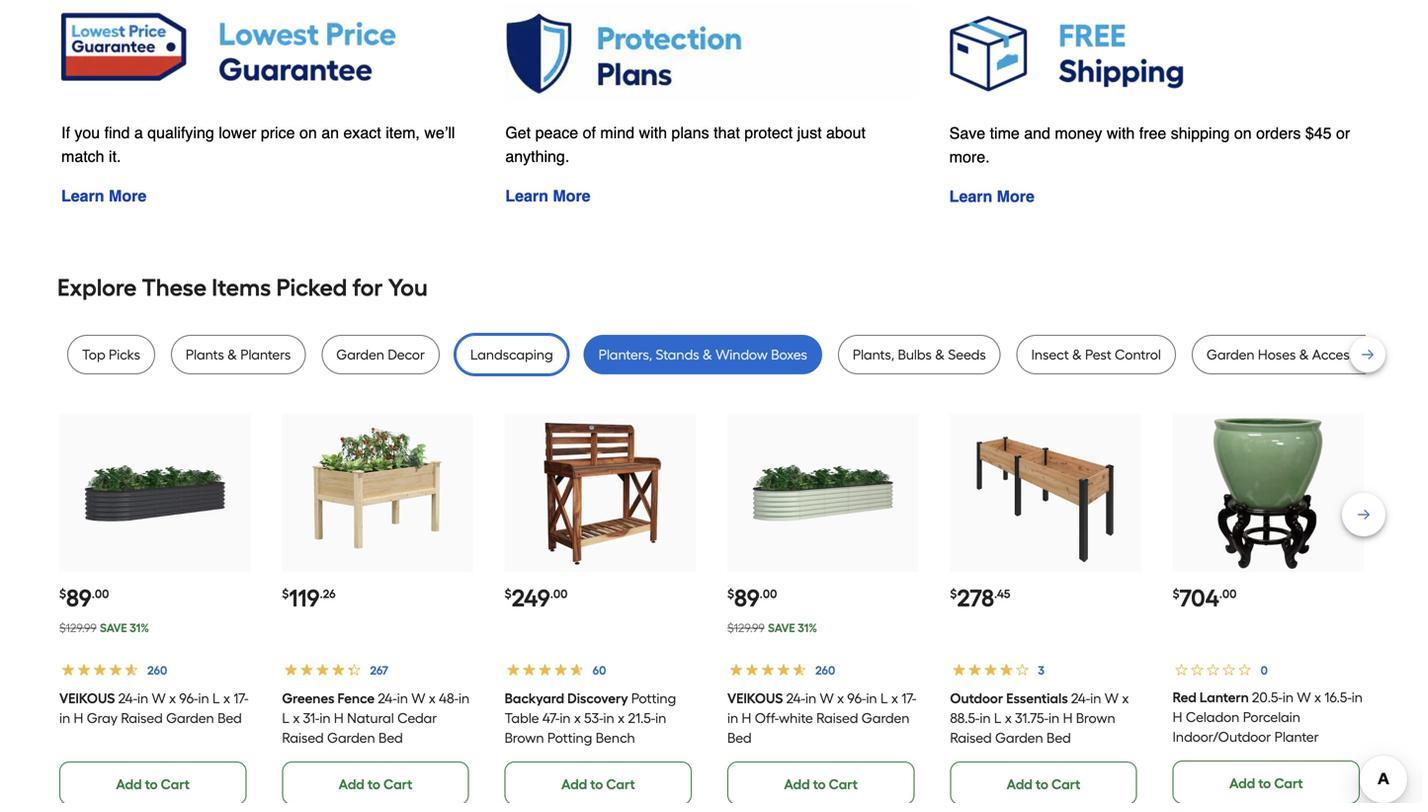 Task type: vqa. For each thing, say whether or not it's contained in the screenshot.


Task type: locate. For each thing, give the bounding box(es) containing it.
add to cart link down planter
[[1173, 761, 1361, 804]]

add to cart link inside 704 list item
[[1173, 761, 1361, 804]]

278
[[957, 584, 995, 613]]

discovery
[[568, 691, 629, 708]]

red
[[1173, 690, 1197, 707]]

insect
[[1032, 347, 1070, 363]]

greenes fence
[[282, 691, 375, 708]]

if you find a qualifying lower price on an exact item, we'll match it.
[[61, 124, 455, 166]]

89 for 24-in w x 96-in l x 17- in h gray raised garden bed
[[66, 584, 92, 613]]

$ inside the $ 119 .26
[[282, 587, 289, 602]]

accessories
[[1313, 347, 1387, 363]]

h inside 24-in w x 96-in l x 17- in h gray raised garden bed
[[74, 711, 83, 727]]

add inside the 249 list item
[[562, 777, 588, 794]]

1 96- from the left
[[179, 691, 198, 708]]

l for 24-in w x 96-in l x 17- in h gray raised garden bed
[[213, 691, 220, 708]]

learn more link down the more.
[[950, 187, 1035, 206]]

add
[[1230, 776, 1256, 793], [116, 777, 142, 794], [339, 777, 365, 794], [562, 777, 588, 794], [784, 777, 810, 794], [1007, 777, 1033, 794]]

$129.99 save 31% up gray
[[59, 621, 149, 636]]

learn more down anything.
[[506, 187, 591, 205]]

1 horizontal spatial 89 list item
[[728, 414, 919, 804]]

3 $ from the left
[[505, 587, 512, 602]]

add to cart link inside the 249 list item
[[505, 762, 692, 804]]

potting
[[632, 691, 677, 708], [548, 730, 593, 747]]

0 horizontal spatial learn more
[[61, 187, 147, 205]]

1 vertical spatial potting
[[548, 730, 593, 747]]

1 horizontal spatial on
[[1235, 124, 1252, 142]]

1 horizontal spatial learn more link
[[506, 187, 591, 205]]

to down indoor/outdoor
[[1259, 776, 1272, 793]]

$129.99 save 31% for 24-in w x 96-in l x 17- in h off-white raised garden bed
[[728, 621, 818, 636]]

w inside 24-in w x 88.5-in l x 31.75-in h brown raised garden bed
[[1105, 691, 1119, 708]]

with right mind
[[639, 124, 667, 142]]

2 96- from the left
[[848, 691, 867, 708]]

5 $ from the left
[[951, 587, 957, 602]]

gray
[[87, 711, 118, 727]]

veikous 24-in w x 96-in l x 17-in h off-white raised garden bed image
[[747, 417, 900, 570]]

17- inside 24-in w x 96-in l x 17- in h off-white raised garden bed
[[902, 691, 917, 708]]

learn more link
[[61, 187, 147, 205], [506, 187, 591, 205], [950, 187, 1035, 206]]

lowest price guarantee. image
[[61, 3, 474, 101]]

& right the bulbs at the right
[[936, 347, 945, 363]]

add down potting table 47-in x 53-in x 21.5-in brown potting bench
[[562, 777, 588, 794]]

3 .00 from the left
[[760, 587, 778, 602]]

2 horizontal spatial learn more link
[[950, 187, 1035, 206]]

learn more link down anything.
[[506, 187, 591, 205]]

l inside 24-in w x 48-in l x 31-in h natural cedar raised garden bed
[[282, 711, 290, 727]]

119 list item
[[282, 414, 473, 804]]

cart for 119
[[384, 777, 413, 794]]

h inside 24-in w x 88.5-in l x 31.75-in h brown raised garden bed
[[1064, 711, 1073, 727]]

21.5-
[[628, 711, 656, 727]]

to for 249
[[591, 777, 603, 794]]

0 horizontal spatial $129.99 save 31%
[[59, 621, 149, 636]]

0 horizontal spatial 17-
[[234, 691, 249, 708]]

l inside 24-in w x 96-in l x 17- in h gray raised garden bed
[[213, 691, 220, 708]]

278 list item
[[951, 414, 1142, 804]]

0 horizontal spatial 89 list item
[[59, 414, 250, 804]]

1 horizontal spatial potting
[[632, 691, 677, 708]]

2 save from the left
[[768, 621, 796, 636]]

learn down the more.
[[950, 187, 993, 206]]

outdoor
[[951, 691, 1004, 708]]

1 $ from the left
[[59, 587, 66, 602]]

1 horizontal spatial learn more
[[506, 187, 591, 205]]

cart for 704
[[1275, 776, 1304, 793]]

1 horizontal spatial 89
[[735, 584, 760, 613]]

1 horizontal spatial learn
[[506, 187, 549, 205]]

$129.99 save 31% up off-
[[728, 621, 818, 636]]

learn
[[61, 187, 104, 205], [506, 187, 549, 205], [950, 187, 993, 206]]

to down the bench
[[591, 777, 603, 794]]

89 list item
[[59, 414, 250, 804], [728, 414, 919, 804]]

3 & from the left
[[936, 347, 945, 363]]

add to cart link for 278
[[951, 762, 1138, 804]]

learn more link for save time and money with free shipping on orders $45 or more.
[[950, 187, 1035, 206]]

17- inside 24-in w x 96-in l x 17- in h gray raised garden bed
[[234, 691, 249, 708]]

add to cart inside the 249 list item
[[562, 777, 635, 794]]

fence
[[338, 691, 375, 708]]

lantern
[[1200, 690, 1250, 707]]

add to cart down the bench
[[562, 777, 635, 794]]

add to cart down 24-in w x 96-in l x 17- in h off-white raised garden bed
[[784, 777, 858, 794]]

save up 24-in w x 96-in l x 17- in h gray raised garden bed
[[100, 621, 127, 636]]

qualifying
[[148, 124, 214, 142]]

96- inside 24-in w x 96-in l x 17- in h gray raised garden bed
[[179, 691, 198, 708]]

96- for garden
[[179, 691, 198, 708]]

veikous up off-
[[728, 691, 784, 708]]

17- left "outdoor"
[[902, 691, 917, 708]]

88.5-
[[951, 711, 980, 727]]

1 17- from the left
[[234, 691, 249, 708]]

free shipping. image
[[950, 3, 1363, 102]]

raised inside 24-in w x 88.5-in l x 31.75-in h brown raised garden bed
[[951, 730, 992, 747]]

0 horizontal spatial learn
[[61, 187, 104, 205]]

add to cart down planter
[[1230, 776, 1304, 793]]

1 horizontal spatial veikous
[[728, 691, 784, 708]]

4 $ from the left
[[728, 587, 735, 602]]

w for 704
[[1298, 690, 1312, 707]]

cart for 249
[[606, 777, 635, 794]]

save for off-
[[768, 621, 796, 636]]

.45
[[995, 587, 1011, 602]]

0 horizontal spatial brown
[[505, 730, 544, 747]]

l left greenes
[[213, 691, 220, 708]]

on inside "save time and money with free shipping on orders $45 or more."
[[1235, 124, 1252, 142]]

17- for 24-in w x 96-in l x 17- in h off-white raised garden bed
[[902, 691, 917, 708]]

2 31% from the left
[[798, 621, 818, 636]]

add down gray
[[116, 777, 142, 794]]

24- for natural
[[378, 691, 397, 708]]

we'll
[[425, 124, 455, 142]]

brown down table
[[505, 730, 544, 747]]

1 24- from the left
[[118, 691, 137, 708]]

1 $129.99 save 31% from the left
[[59, 621, 149, 636]]

2 24- from the left
[[378, 691, 397, 708]]

24- for off-
[[787, 691, 806, 708]]

$ 704 .00
[[1173, 584, 1237, 613]]

learn more link down it.
[[61, 187, 147, 205]]

$129.99 save 31%
[[59, 621, 149, 636], [728, 621, 818, 636]]

20.5-
[[1253, 690, 1283, 707]]

potting down 47-
[[548, 730, 593, 747]]

on inside if you find a qualifying lower price on an exact item, we'll match it.
[[300, 124, 317, 142]]

1 horizontal spatial $ 89 .00
[[728, 584, 778, 613]]

save up white
[[768, 621, 796, 636]]

w for 119
[[412, 691, 426, 708]]

1 horizontal spatial brown
[[1077, 711, 1116, 727]]

off-
[[755, 711, 779, 727]]

6 $ from the left
[[1173, 587, 1180, 602]]

more down it.
[[109, 187, 147, 205]]

stands
[[656, 347, 700, 363]]

$ inside $ 249 .00
[[505, 587, 512, 602]]

add to cart link down the bench
[[505, 762, 692, 804]]

24- for gray
[[118, 691, 137, 708]]

2 horizontal spatial learn
[[950, 187, 993, 206]]

on left an
[[300, 124, 317, 142]]

17- for 24-in w x 96-in l x 17- in h gray raised garden bed
[[234, 691, 249, 708]]

$ 89 .00
[[59, 584, 109, 613], [728, 584, 778, 613]]

add to cart link inside 119 list item
[[282, 762, 469, 804]]

add down "natural"
[[339, 777, 365, 794]]

l
[[213, 691, 220, 708], [881, 691, 889, 708], [282, 711, 290, 727], [995, 711, 1002, 727]]

save time and money with free shipping on orders $45 or more.
[[950, 124, 1351, 166]]

1 $ 89 .00 from the left
[[59, 584, 109, 613]]

add inside '278' list item
[[1007, 777, 1033, 794]]

cart inside 704 list item
[[1275, 776, 1304, 793]]

add inside 704 list item
[[1230, 776, 1256, 793]]

to down 24-in w x 48-in l x 31-in h natural cedar raised garden bed
[[368, 777, 381, 794]]

veikous for off-
[[728, 691, 784, 708]]

l left 31-
[[282, 711, 290, 727]]

with left free
[[1107, 124, 1135, 142]]

1 veikous from the left
[[59, 691, 115, 708]]

outdoor essentials 24-in w x 88.5-in l x 31.75-in h brown raised garden bed image
[[970, 417, 1123, 570]]

2 $129.99 save 31% from the left
[[728, 621, 818, 636]]

garden inside 24-in w x 48-in l x 31-in h natural cedar raised garden bed
[[327, 730, 375, 747]]

2 horizontal spatial more
[[997, 187, 1035, 206]]

add to cart down 24-in w x 48-in l x 31-in h natural cedar raised garden bed
[[339, 777, 413, 794]]

0 horizontal spatial 96-
[[179, 691, 198, 708]]

17-
[[234, 691, 249, 708], [902, 691, 917, 708]]

save for gray
[[100, 621, 127, 636]]

learn more link for get peace of mind with plans that protect just about anything.
[[506, 187, 591, 205]]

save
[[950, 124, 986, 142]]

24- inside 24-in w x 48-in l x 31-in h natural cedar raised garden bed
[[378, 691, 397, 708]]

l inside 24-in w x 88.5-in l x 31.75-in h brown raised garden bed
[[995, 711, 1002, 727]]

garden inside 24-in w x 96-in l x 17- in h gray raised garden bed
[[166, 711, 214, 727]]

1 31% from the left
[[130, 621, 149, 636]]

add down white
[[784, 777, 810, 794]]

24-
[[118, 691, 137, 708], [378, 691, 397, 708], [787, 691, 806, 708], [1072, 691, 1091, 708]]

add to cart link inside '278' list item
[[951, 762, 1138, 804]]

24- inside 24-in w x 88.5-in l x 31.75-in h brown raised garden bed
[[1072, 691, 1091, 708]]

1 horizontal spatial $129.99
[[728, 621, 765, 636]]

garden down 31.75- at right
[[996, 730, 1044, 747]]

5 & from the left
[[1300, 347, 1310, 363]]

17- left greenes
[[234, 691, 249, 708]]

1 save from the left
[[100, 621, 127, 636]]

cart down 24-in w x 88.5-in l x 31.75-in h brown raised garden bed
[[1052, 777, 1081, 794]]

garden left 88.5-
[[862, 711, 910, 727]]

top
[[82, 347, 105, 363]]

2 $129.99 from the left
[[728, 621, 765, 636]]

raised right gray
[[121, 711, 163, 727]]

31% up white
[[798, 621, 818, 636]]

cart inside 119 list item
[[384, 777, 413, 794]]

1 horizontal spatial 17-
[[902, 691, 917, 708]]

add to cart inside 119 list item
[[339, 777, 413, 794]]

h down red
[[1173, 709, 1183, 726]]

3 24- from the left
[[787, 691, 806, 708]]

31% up 24-in w x 96-in l x 17- in h gray raised garden bed
[[130, 621, 149, 636]]

1 89 from the left
[[66, 584, 92, 613]]

find
[[104, 124, 130, 142]]

w inside the 20.5-in w x 16.5-in h celadon porcelain indoor/outdoor planter
[[1298, 690, 1312, 707]]

0 horizontal spatial $129.99
[[59, 621, 97, 636]]

1 horizontal spatial 31%
[[798, 621, 818, 636]]

that
[[714, 124, 740, 142]]

.00 inside $ 249 .00
[[551, 587, 568, 602]]

0 horizontal spatial more
[[109, 187, 147, 205]]

learn for save time and money with free shipping on orders $45 or more.
[[950, 187, 993, 206]]

add down 31.75- at right
[[1007, 777, 1033, 794]]

add to cart link down 24-in w x 48-in l x 31-in h natural cedar raised garden bed
[[282, 762, 469, 804]]

garden right gray
[[166, 711, 214, 727]]

learn down match
[[61, 187, 104, 205]]

top picks
[[82, 347, 140, 363]]

more for find
[[109, 187, 147, 205]]

l down outdoor essentials
[[995, 711, 1002, 727]]

item,
[[386, 124, 420, 142]]

raised inside 24-in w x 96-in l x 17- in h off-white raised garden bed
[[817, 711, 859, 727]]

1 .00 from the left
[[92, 587, 109, 602]]

more for and
[[997, 187, 1035, 206]]

h right 31.75- at right
[[1064, 711, 1073, 727]]

peace
[[536, 124, 579, 142]]

16.5-
[[1325, 690, 1353, 707]]

learn more down it.
[[61, 187, 147, 205]]

0 horizontal spatial $ 89 .00
[[59, 584, 109, 613]]

more down anything.
[[553, 187, 591, 205]]

potting up 21.5-
[[632, 691, 677, 708]]

add to cart link down 24-in w x 88.5-in l x 31.75-in h brown raised garden bed
[[951, 762, 1138, 804]]

more
[[109, 187, 147, 205], [553, 187, 591, 205], [997, 187, 1035, 206]]

cart inside the 249 list item
[[606, 777, 635, 794]]

brown right 31.75- at right
[[1077, 711, 1116, 727]]

with inside get peace of mind with plans that protect just about anything.
[[639, 124, 667, 142]]

learn more down the more.
[[950, 187, 1035, 206]]

add to cart down 24-in w x 88.5-in l x 31.75-in h brown raised garden bed
[[1007, 777, 1081, 794]]

0 horizontal spatial veikous
[[59, 691, 115, 708]]

1 horizontal spatial 96-
[[848, 691, 867, 708]]

cart down the bench
[[606, 777, 635, 794]]

96- inside 24-in w x 96-in l x 17- in h off-white raised garden bed
[[848, 691, 867, 708]]

1 $129.99 from the left
[[59, 621, 97, 636]]

& right plants
[[228, 347, 237, 363]]

w inside 24-in w x 48-in l x 31-in h natural cedar raised garden bed
[[412, 691, 426, 708]]

cart for 278
[[1052, 777, 1081, 794]]

& for planters, stands & window boxes
[[703, 347, 713, 363]]

2 horizontal spatial learn more
[[950, 187, 1035, 206]]

$129.99 for 24-in w x 96-in l x 17- in h gray raised garden bed
[[59, 621, 97, 636]]

0 horizontal spatial 31%
[[130, 621, 149, 636]]

l inside 24-in w x 96-in l x 17- in h off-white raised garden bed
[[881, 691, 889, 708]]

2 89 from the left
[[735, 584, 760, 613]]

0 horizontal spatial with
[[639, 124, 667, 142]]

more down time
[[997, 187, 1035, 206]]

1 vertical spatial brown
[[505, 730, 544, 747]]

raised down 88.5-
[[951, 730, 992, 747]]

h down greenes fence
[[334, 711, 344, 727]]

h inside 24-in w x 48-in l x 31-in h natural cedar raised garden bed
[[334, 711, 344, 727]]

to inside 704 list item
[[1259, 776, 1272, 793]]

plants & planters
[[186, 347, 291, 363]]

& right stands
[[703, 347, 713, 363]]

$129.99 up gray
[[59, 621, 97, 636]]

2 & from the left
[[703, 347, 713, 363]]

add for 119
[[339, 777, 365, 794]]

h for 24-in w x 96-in l x 17- in h gray raised garden bed
[[74, 711, 83, 727]]

24-in w x 88.5-in l x 31.75-in h brown raised garden bed
[[951, 691, 1130, 747]]

of
[[583, 124, 596, 142]]

to inside 119 list item
[[368, 777, 381, 794]]

24- inside 24-in w x 96-in l x 17- in h off-white raised garden bed
[[787, 691, 806, 708]]

h inside 24-in w x 96-in l x 17- in h off-white raised garden bed
[[742, 711, 752, 727]]

just
[[798, 124, 822, 142]]

shipping
[[1172, 124, 1230, 142]]

h left off-
[[742, 711, 752, 727]]

0 horizontal spatial save
[[100, 621, 127, 636]]

learn for if you find a qualifying lower price on an exact item, we'll match it.
[[61, 187, 104, 205]]

24- inside 24-in w x 96-in l x 17- in h gray raised garden bed
[[118, 691, 137, 708]]

to down 24-in w x 88.5-in l x 31.75-in h brown raised garden bed
[[1036, 777, 1049, 794]]

h
[[1173, 709, 1183, 726], [74, 711, 83, 727], [334, 711, 344, 727], [742, 711, 752, 727], [1064, 711, 1073, 727]]

raised inside 24-in w x 48-in l x 31-in h natural cedar raised garden bed
[[282, 730, 324, 747]]

raised right white
[[817, 711, 859, 727]]

learn down anything.
[[506, 187, 549, 205]]

outdoor essentials
[[951, 691, 1069, 708]]

planters,
[[599, 347, 653, 363]]

with inside "save time and money with free shipping on orders $45 or more."
[[1107, 124, 1135, 142]]

.00
[[92, 587, 109, 602], [551, 587, 568, 602], [760, 587, 778, 602], [1220, 587, 1237, 602]]

on left orders
[[1235, 124, 1252, 142]]

4 24- from the left
[[1072, 691, 1091, 708]]

garden hoses & accessories
[[1207, 347, 1387, 363]]

h for 24-in w x 88.5-in l x 31.75-in h brown raised garden bed
[[1064, 711, 1073, 727]]

cart down planter
[[1275, 776, 1304, 793]]

0 horizontal spatial on
[[300, 124, 317, 142]]

$ for 20.5-in w x 16.5-in h celadon porcelain indoor/outdoor planter
[[1173, 587, 1180, 602]]

add to cart inside '278' list item
[[1007, 777, 1081, 794]]

add to cart link
[[1173, 761, 1361, 804], [59, 762, 247, 804], [282, 762, 469, 804], [505, 762, 692, 804], [728, 762, 915, 804], [951, 762, 1138, 804]]

0 horizontal spatial learn more link
[[61, 187, 147, 205]]

greenes fence 24-in w x 48-in l x 31-in h natural cedar raised garden bed image
[[301, 417, 454, 570]]

& left pest
[[1073, 347, 1082, 363]]

2 veikous from the left
[[728, 691, 784, 708]]

exact
[[344, 124, 381, 142]]

add inside 119 list item
[[339, 777, 365, 794]]

$ inside $ 704 .00
[[1173, 587, 1180, 602]]

$ for potting table 47-in x 53-in x 21.5-in brown potting bench
[[505, 587, 512, 602]]

garden down "natural"
[[327, 730, 375, 747]]

veikous up gray
[[59, 691, 115, 708]]

$129.99 up off-
[[728, 621, 765, 636]]

4 & from the left
[[1073, 347, 1082, 363]]

1 horizontal spatial more
[[553, 187, 591, 205]]

garden
[[337, 347, 385, 363], [1207, 347, 1255, 363], [166, 711, 214, 727], [862, 711, 910, 727], [327, 730, 375, 747], [996, 730, 1044, 747]]

2 .00 from the left
[[551, 587, 568, 602]]

h inside the 20.5-in w x 16.5-in h celadon porcelain indoor/outdoor planter
[[1173, 709, 1183, 726]]

cart down 'cedar'
[[384, 777, 413, 794]]

l left "outdoor"
[[881, 691, 889, 708]]

to inside '278' list item
[[1036, 777, 1049, 794]]

these
[[142, 273, 207, 302]]

1 horizontal spatial with
[[1107, 124, 1135, 142]]

indoor/outdoor
[[1173, 729, 1272, 746]]

if
[[61, 124, 70, 142]]

add to cart inside 704 list item
[[1230, 776, 1304, 793]]

save
[[100, 621, 127, 636], [768, 621, 796, 636]]

0 vertical spatial potting
[[632, 691, 677, 708]]

$ inside $ 278 .45
[[951, 587, 957, 602]]

cart
[[1275, 776, 1304, 793], [161, 777, 190, 794], [384, 777, 413, 794], [606, 777, 635, 794], [829, 777, 858, 794], [1052, 777, 1081, 794]]

0 horizontal spatial 89
[[66, 584, 92, 613]]

with for money
[[1107, 124, 1135, 142]]

1 horizontal spatial save
[[768, 621, 796, 636]]

31% for raised
[[130, 621, 149, 636]]

brown inside 24-in w x 88.5-in l x 31.75-in h brown raised garden bed
[[1077, 711, 1116, 727]]

add to cart link for 704
[[1173, 761, 1361, 804]]

4 .00 from the left
[[1220, 587, 1237, 602]]

money
[[1055, 124, 1103, 142]]

match
[[61, 147, 104, 166]]

$129.99
[[59, 621, 97, 636], [728, 621, 765, 636]]

add to cart link for 249
[[505, 762, 692, 804]]

w inside 24-in w x 96-in l x 17- in h gray raised garden bed
[[152, 691, 166, 708]]

47-
[[543, 711, 560, 727]]

.26
[[320, 587, 336, 602]]

h left gray
[[74, 711, 83, 727]]

add down indoor/outdoor
[[1230, 776, 1256, 793]]

add to cart down 24-in w x 96-in l x 17- in h gray raised garden bed
[[116, 777, 190, 794]]

to inside the 249 list item
[[591, 777, 603, 794]]

garden left decor
[[337, 347, 385, 363]]

learn more for if you find a qualifying lower price on an exact item, we'll match it.
[[61, 187, 147, 205]]

0 vertical spatial brown
[[1077, 711, 1116, 727]]

price
[[261, 124, 295, 142]]

2 17- from the left
[[902, 691, 917, 708]]

cedar
[[398, 711, 437, 727]]

2 $ 89 .00 from the left
[[728, 584, 778, 613]]

raised down 31-
[[282, 730, 324, 747]]

backyard discovery
[[505, 691, 629, 708]]

learn more link for if you find a qualifying lower price on an exact item, we'll match it.
[[61, 187, 147, 205]]

& right hoses
[[1300, 347, 1310, 363]]

cart inside '278' list item
[[1052, 777, 1081, 794]]

learn more for save time and money with free shipping on orders $45 or more.
[[950, 187, 1035, 206]]

1 horizontal spatial $129.99 save 31%
[[728, 621, 818, 636]]

about
[[827, 124, 866, 142]]

2 $ from the left
[[282, 587, 289, 602]]



Task type: describe. For each thing, give the bounding box(es) containing it.
add to cart for 704
[[1230, 776, 1304, 793]]

cart down 24-in w x 96-in l x 17- in h off-white raised garden bed
[[829, 777, 858, 794]]

53-
[[585, 711, 604, 727]]

w for 278
[[1105, 691, 1119, 708]]

raised inside 24-in w x 96-in l x 17- in h gray raised garden bed
[[121, 711, 163, 727]]

or
[[1337, 124, 1351, 142]]

add for 249
[[562, 777, 588, 794]]

$ for 24-in w x 88.5-in l x 31.75-in h brown raised garden bed
[[951, 587, 957, 602]]

plants,
[[853, 347, 895, 363]]

to down 24-in w x 96-in l x 17- in h gray raised garden bed
[[145, 777, 158, 794]]

bench
[[596, 730, 635, 747]]

$129.99 save 31% for 24-in w x 96-in l x 17- in h gray raised garden bed
[[59, 621, 149, 636]]

a
[[134, 124, 143, 142]]

hoses
[[1259, 347, 1297, 363]]

0 horizontal spatial potting
[[548, 730, 593, 747]]

plants, bulbs & seeds
[[853, 347, 987, 363]]

31% for white
[[798, 621, 818, 636]]

more for of
[[553, 187, 591, 205]]

add to cart for 249
[[562, 777, 635, 794]]

picks
[[109, 347, 140, 363]]

add to cart link down 24-in w x 96-in l x 17- in h gray raised garden bed
[[59, 762, 247, 804]]

& for garden hoses & accessories
[[1300, 347, 1310, 363]]

learn for get peace of mind with plans that protect just about anything.
[[506, 187, 549, 205]]

control
[[1115, 347, 1162, 363]]

$ 89 .00 for 24-in w x 96-in l x 17- in h gray raised garden bed
[[59, 584, 109, 613]]

24-in w x 96-in l x 17- in h off-white raised garden bed
[[728, 691, 917, 747]]

249 list item
[[505, 414, 696, 804]]

decor
[[388, 347, 425, 363]]

249
[[512, 584, 551, 613]]

time
[[990, 124, 1020, 142]]

add for 704
[[1230, 776, 1256, 793]]

with for mind
[[639, 124, 667, 142]]

you
[[75, 124, 100, 142]]

it.
[[109, 147, 121, 166]]

l for 24-in w x 96-in l x 17- in h off-white raised garden bed
[[881, 691, 889, 708]]

96- for raised
[[848, 691, 867, 708]]

1 & from the left
[[228, 347, 237, 363]]

porcelain
[[1244, 709, 1301, 726]]

bed inside 24-in w x 88.5-in l x 31.75-in h brown raised garden bed
[[1047, 730, 1072, 747]]

landscaping
[[471, 347, 553, 363]]

bed inside 24-in w x 48-in l x 31-in h natural cedar raised garden bed
[[379, 730, 403, 747]]

add to cart link for 119
[[282, 762, 469, 804]]

plans
[[672, 124, 710, 142]]

48-
[[439, 691, 459, 708]]

garden decor
[[337, 347, 425, 363]]

garden inside 24-in w x 88.5-in l x 31.75-in h brown raised garden bed
[[996, 730, 1044, 747]]

h for 24-in w x 96-in l x 17- in h off-white raised garden bed
[[742, 711, 752, 727]]

119
[[289, 584, 320, 613]]

planters
[[241, 347, 291, 363]]

$ 249 .00
[[505, 584, 568, 613]]

to down 24-in w x 96-in l x 17- in h off-white raised garden bed
[[813, 777, 826, 794]]

$ 119 .26
[[282, 584, 336, 613]]

veikous for gray
[[59, 691, 115, 708]]

to for 278
[[1036, 777, 1049, 794]]

$ 89 .00 for 24-in w x 96-in l x 17- in h off-white raised garden bed
[[728, 584, 778, 613]]

bed inside 24-in w x 96-in l x 17- in h gray raised garden bed
[[218, 711, 242, 727]]

24-in w x 96-in l x 17- in h gray raised garden bed
[[59, 691, 249, 727]]

boxes
[[772, 347, 808, 363]]

veikous 24-in w x 96-in l x 17-in h gray raised garden bed image
[[78, 417, 231, 570]]

to for 119
[[368, 777, 381, 794]]

insect & pest control
[[1032, 347, 1162, 363]]

backyard discovery potting table 47-in x 53-in x 21.5-in brown potting bench image
[[524, 417, 677, 570]]

potting table 47-in x 53-in x 21.5-in brown potting bench
[[505, 691, 677, 747]]

l for 24-in w x 88.5-in l x 31.75-in h brown raised garden bed
[[995, 711, 1002, 727]]

89 for 24-in w x 96-in l x 17- in h off-white raised garden bed
[[735, 584, 760, 613]]

$129.99 for 24-in w x 96-in l x 17- in h off-white raised garden bed
[[728, 621, 765, 636]]

garden inside 24-in w x 96-in l x 17- in h off-white raised garden bed
[[862, 711, 910, 727]]

planter
[[1275, 729, 1320, 746]]

protection plans. image
[[506, 3, 918, 101]]

on for an
[[300, 124, 317, 142]]

natural
[[347, 711, 394, 727]]

picked
[[276, 273, 347, 302]]

pest
[[1086, 347, 1112, 363]]

essentials
[[1007, 691, 1069, 708]]

red lantern
[[1173, 690, 1250, 707]]

you
[[388, 273, 428, 302]]

$ for 24-in w x 48-in l x 31-in h natural cedar raised garden bed
[[282, 587, 289, 602]]

x inside the 20.5-in w x 16.5-in h celadon porcelain indoor/outdoor planter
[[1315, 690, 1322, 707]]

704 list item
[[1173, 414, 1365, 804]]

lower
[[219, 124, 257, 142]]

orders
[[1257, 124, 1302, 142]]

bulbs
[[898, 347, 932, 363]]

get peace of mind with plans that protect just about anything.
[[506, 124, 866, 166]]

704
[[1180, 584, 1220, 613]]

free
[[1140, 124, 1167, 142]]

greenes
[[282, 691, 335, 708]]

brown inside potting table 47-in x 53-in x 21.5-in brown potting bench
[[505, 730, 544, 747]]

seeds
[[949, 347, 987, 363]]

.00 inside $ 704 .00
[[1220, 587, 1237, 602]]

31-
[[303, 711, 320, 727]]

to for 704
[[1259, 776, 1272, 793]]

protect
[[745, 124, 793, 142]]

explore these items picked for you
[[57, 273, 428, 302]]

backyard
[[505, 691, 565, 708]]

more.
[[950, 148, 990, 166]]

h for 24-in w x 48-in l x 31-in h natural cedar raised garden bed
[[334, 711, 344, 727]]

add to cart for 119
[[339, 777, 413, 794]]

31.75-
[[1016, 711, 1049, 727]]

get
[[506, 124, 531, 142]]

learn more for get peace of mind with plans that protect just about anything.
[[506, 187, 591, 205]]

w inside 24-in w x 96-in l x 17- in h off-white raised garden bed
[[820, 691, 834, 708]]

on for orders
[[1235, 124, 1252, 142]]

plants
[[186, 347, 224, 363]]

add for 278
[[1007, 777, 1033, 794]]

white
[[779, 711, 814, 727]]

& for plants, bulbs & seeds
[[936, 347, 945, 363]]

$ 278 .45
[[951, 584, 1011, 613]]

explore
[[57, 273, 137, 302]]

1 89 list item from the left
[[59, 414, 250, 804]]

window
[[716, 347, 768, 363]]

24-in w x 48-in l x 31-in h natural cedar raised garden bed
[[282, 691, 470, 747]]

l for 24-in w x 48-in l x 31-in h natural cedar raised garden bed
[[282, 711, 290, 727]]

planters, stands & window boxes
[[599, 347, 808, 363]]

add to cart link down 24-in w x 96-in l x 17- in h off-white raised garden bed
[[728, 762, 915, 804]]

20.5-in w x 16.5-in h celadon porcelain indoor/outdoor planter
[[1173, 690, 1364, 746]]

cart down 24-in w x 96-in l x 17- in h gray raised garden bed
[[161, 777, 190, 794]]

and
[[1025, 124, 1051, 142]]

mind
[[601, 124, 635, 142]]

bed inside 24-in w x 96-in l x 17- in h off-white raised garden bed
[[728, 730, 752, 747]]

add to cart for 278
[[1007, 777, 1081, 794]]

garden left hoses
[[1207, 347, 1255, 363]]

red lantern 20.5-in w x 16.5-in h celadon porcelain indoor/outdoor planter image
[[1193, 417, 1345, 570]]

$45
[[1306, 124, 1333, 142]]

24- for brown
[[1072, 691, 1091, 708]]

2 89 list item from the left
[[728, 414, 919, 804]]

table
[[505, 711, 539, 727]]

an
[[322, 124, 339, 142]]



